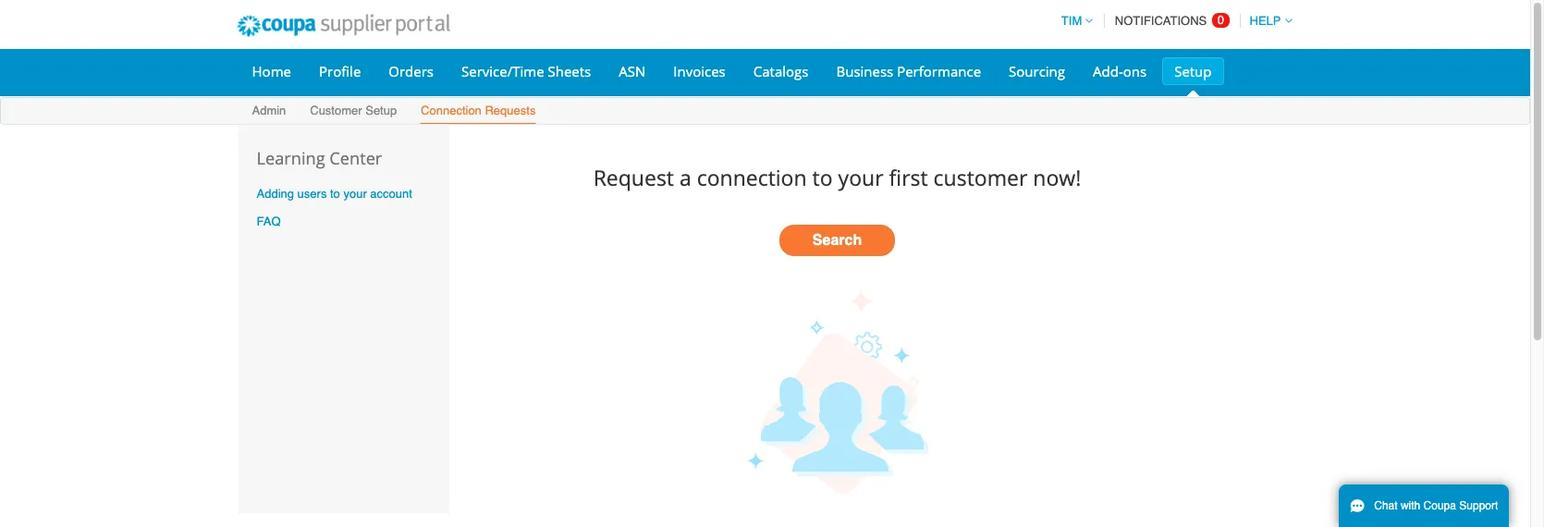 Task type: locate. For each thing, give the bounding box(es) containing it.
profile
[[319, 62, 361, 80]]

chat
[[1375, 499, 1398, 512]]

support
[[1460, 499, 1499, 512]]

1 vertical spatial setup
[[366, 104, 397, 117]]

business performance
[[836, 62, 981, 80]]

connection
[[697, 162, 807, 192]]

learning center
[[257, 147, 382, 169]]

connection
[[421, 104, 482, 117]]

faq
[[257, 215, 281, 229]]

adding users to your account
[[257, 187, 412, 201]]

setup down the notifications navigation
[[1175, 62, 1212, 80]]

first
[[889, 162, 928, 192]]

add-
[[1093, 62, 1123, 80]]

setup
[[1175, 62, 1212, 80], [366, 104, 397, 117]]

chat with coupa support
[[1375, 499, 1499, 512]]

catalogs
[[754, 62, 809, 80]]

business performance link
[[824, 57, 993, 85]]

0 horizontal spatial setup
[[366, 104, 397, 117]]

your
[[838, 162, 884, 192], [344, 187, 367, 201]]

service/time sheets
[[462, 62, 591, 80]]

asn
[[619, 62, 646, 80]]

business
[[836, 62, 894, 80]]

service/time sheets link
[[449, 57, 603, 85]]

request
[[593, 162, 674, 192]]

with
[[1401, 499, 1421, 512]]

to up search button
[[813, 162, 833, 192]]

your down center
[[344, 187, 367, 201]]

1 horizontal spatial to
[[813, 162, 833, 192]]

service/time
[[462, 62, 544, 80]]

admin
[[252, 104, 286, 117]]

request a connection to your first customer now!
[[593, 162, 1081, 192]]

connection requests
[[421, 104, 536, 117]]

adding
[[257, 187, 294, 201]]

1 horizontal spatial setup
[[1175, 62, 1212, 80]]

to right users on the left top of page
[[330, 187, 340, 201]]

setup inside customer setup link
[[366, 104, 397, 117]]

now!
[[1033, 162, 1081, 192]]

setup right customer
[[366, 104, 397, 117]]

search button
[[780, 225, 895, 257]]

your left first
[[838, 162, 884, 192]]

ons
[[1123, 62, 1147, 80]]

1 horizontal spatial your
[[838, 162, 884, 192]]

notifications
[[1115, 14, 1211, 28]]

orders link
[[377, 57, 446, 85]]

customer setup link
[[309, 100, 398, 124]]

customer
[[310, 104, 362, 117]]

customer setup
[[310, 104, 397, 117]]

to
[[813, 162, 833, 192], [330, 187, 340, 201]]

search
[[813, 233, 862, 249]]

a
[[680, 162, 692, 192]]

notifications navigation
[[1053, 3, 1293, 39]]

catalogs link
[[742, 57, 821, 85]]

0 vertical spatial setup
[[1175, 62, 1212, 80]]



Task type: vqa. For each thing, say whether or not it's contained in the screenshot.
Notifications Navigation
yes



Task type: describe. For each thing, give the bounding box(es) containing it.
home
[[252, 62, 291, 80]]

performance
[[897, 62, 981, 80]]

invoices link
[[662, 57, 738, 85]]

connection requests link
[[420, 100, 537, 124]]

notifications link
[[1108, 3, 1234, 39]]

center
[[330, 147, 382, 169]]

0 horizontal spatial your
[[344, 187, 367, 201]]

setup inside setup link
[[1175, 62, 1212, 80]]

customer
[[934, 162, 1028, 192]]

learning
[[257, 147, 325, 169]]

requests
[[485, 104, 536, 117]]

add-ons link
[[1081, 57, 1159, 85]]

chat with coupa support button
[[1339, 485, 1510, 527]]

coupa supplier portal image
[[224, 3, 463, 49]]

faq link
[[257, 215, 281, 229]]

users
[[297, 187, 327, 201]]

orders
[[389, 62, 434, 80]]

home link
[[240, 57, 303, 85]]

sheets
[[548, 62, 591, 80]]

coupa
[[1424, 499, 1457, 512]]

adding users to your account link
[[257, 187, 412, 201]]

invoices
[[674, 62, 726, 80]]

admin link
[[251, 100, 287, 124]]

add-ons
[[1093, 62, 1147, 80]]

asn link
[[607, 57, 658, 85]]

setup link
[[1163, 57, 1224, 85]]

account
[[370, 187, 412, 201]]

sourcing
[[1009, 62, 1065, 80]]

profile link
[[307, 57, 373, 85]]

0 horizontal spatial to
[[330, 187, 340, 201]]

sourcing link
[[997, 57, 1078, 85]]



